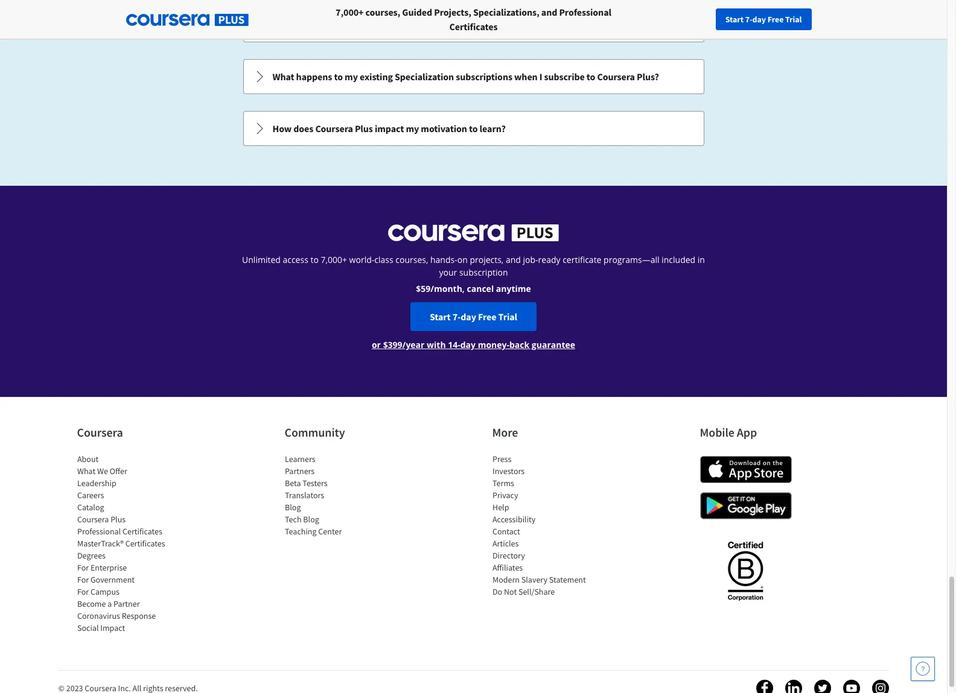 Task type: locate. For each thing, give the bounding box(es) containing it.
7,000+ inside 7,000+ courses, guided projects, specializations, and professional certificates
[[336, 6, 364, 18]]

existing
[[360, 71, 393, 83]]

courses, left guided
[[366, 6, 400, 18]]

we
[[97, 466, 108, 477]]

affiliates link
[[492, 563, 523, 574]]

0 horizontal spatial start
[[430, 311, 451, 323]]

7,000+ inside unlimited access to 7,000+ world-class courses, hands-on projects, and job-ready certificate programs—all included in your subscription
[[321, 254, 347, 266]]

world-
[[349, 254, 374, 266]]

blog up teaching center 'link'
[[303, 514, 319, 525]]

coursera left plus?
[[597, 71, 635, 83]]

get it on google play image
[[700, 493, 792, 520]]

0 vertical spatial trial
[[785, 14, 802, 25]]

1 horizontal spatial that
[[479, 0, 495, 6]]

1 vertical spatial that
[[415, 7, 431, 19]]

day left money-
[[460, 339, 476, 351]]

0 vertical spatial start
[[726, 14, 744, 25]]

and left job-
[[506, 254, 521, 266]]

help
[[492, 502, 509, 513]]

start 7-day free trial button
[[716, 8, 812, 30], [410, 302, 537, 331]]

for down degrees
[[77, 563, 89, 574]]

your down receive
[[652, 7, 670, 19]]

professional certificates link
[[77, 526, 162, 537]]

professional inside 7,000+ courses, guided projects, specializations, and professional certificates
[[559, 6, 612, 18]]

reimbursements
[[412, 0, 477, 6]]

contact link
[[492, 526, 520, 537]]

what down the about
[[77, 466, 95, 477]]

for
[[638, 7, 650, 19]]

privacy
[[492, 490, 518, 501]]

educational
[[363, 0, 409, 6]]

0 vertical spatial professional
[[559, 6, 612, 18]]

online
[[521, 0, 546, 6]]

1 vertical spatial what
[[77, 466, 95, 477]]

1 horizontal spatial free
[[768, 14, 784, 25]]

plus?
[[637, 71, 659, 83]]

0 vertical spatial what
[[273, 71, 294, 83]]

blog up tech
[[285, 502, 301, 513]]

trial
[[785, 14, 802, 25], [498, 311, 517, 323]]

0 vertical spatial for
[[77, 563, 89, 574]]

coursera
[[328, 7, 364, 19], [253, 20, 289, 31], [597, 71, 635, 83], [315, 123, 353, 135], [77, 425, 123, 440], [77, 514, 109, 525]]

1 vertical spatial start 7-day free trial
[[430, 311, 517, 323]]

your inside unlimited access to 7,000+ world-class courses, hands-on projects, and job-ready certificate programs—all included in your subscription
[[439, 267, 457, 278]]

directory link
[[492, 551, 525, 561]]

1 vertical spatial and
[[506, 254, 521, 266]]

list containing press
[[492, 453, 595, 598]]

receipt
[[385, 7, 412, 19]]

beta
[[285, 478, 301, 489]]

0 vertical spatial start 7-day free trial button
[[716, 8, 812, 30]]

coursera linkedin image
[[785, 680, 802, 694]]

certificates down submit
[[449, 21, 498, 33]]

with
[[289, 7, 306, 19], [427, 339, 446, 351]]

0 horizontal spatial with
[[289, 7, 306, 19]]

1 vertical spatial my
[[406, 123, 419, 135]]

certificate
[[563, 254, 602, 266]]

0 horizontal spatial professional
[[77, 526, 121, 537]]

trial right career
[[785, 14, 802, 25]]

1 horizontal spatial start 7-day free trial button
[[716, 8, 812, 30]]

coursera youtube image
[[843, 680, 860, 694]]

certificates down professional certificates 'link'
[[125, 539, 165, 549]]

0 vertical spatial 7,000+
[[336, 6, 364, 18]]

leadership
[[77, 478, 116, 489]]

1 vertical spatial for
[[77, 575, 89, 586]]

list containing about
[[77, 453, 180, 634]]

yes, if your employer offers educational reimbursements that cover online learning programs. you will receive an email with your coursera plus receipt that you can submit to your employer to get reimbursed for your coursera plus subscription.
[[253, 0, 686, 31]]

for up become
[[77, 587, 89, 598]]

free
[[768, 14, 784, 25], [478, 311, 497, 323]]

free for the bottom start 7-day free trial "button"
[[478, 311, 497, 323]]

professional up "mastertrack®"
[[77, 526, 121, 537]]

app
[[737, 425, 757, 440]]

1 vertical spatial day
[[461, 311, 476, 323]]

0 horizontal spatial coursera plus image
[[126, 14, 248, 26]]

trial down anytime
[[498, 311, 517, 323]]

coursera plus image
[[126, 14, 248, 26], [388, 225, 559, 241]]

certificates inside 7,000+ courses, guided projects, specializations, and professional certificates
[[449, 21, 498, 33]]

0 horizontal spatial trial
[[498, 311, 517, 323]]

mastertrack® certificates link
[[77, 539, 165, 549]]

0 horizontal spatial blog
[[285, 502, 301, 513]]

for up for campus link
[[77, 575, 89, 586]]

1 vertical spatial with
[[427, 339, 446, 351]]

coronavirus
[[77, 611, 120, 622]]

what left 'happens' on the top left of page
[[273, 71, 294, 83]]

anytime
[[496, 283, 531, 295]]

day up or $399 /year with 14-day money-back guarantee
[[461, 311, 476, 323]]

1 vertical spatial free
[[478, 311, 497, 323]]

coronavirus response link
[[77, 611, 156, 622]]

/month,
[[431, 283, 465, 295]]

2 vertical spatial certificates
[[125, 539, 165, 549]]

do not sell/share link
[[492, 587, 555, 598]]

free for rightmost start 7-day free trial "button"
[[768, 14, 784, 25]]

to
[[495, 7, 503, 19], [565, 7, 573, 19], [334, 71, 343, 83], [587, 71, 595, 83], [469, 123, 478, 135], [311, 254, 319, 266]]

plus down "educational"
[[367, 7, 383, 19]]

1 horizontal spatial my
[[406, 123, 419, 135]]

logo of certified b corporation image
[[721, 535, 770, 607]]

list containing learners
[[285, 453, 387, 538]]

guided
[[402, 6, 432, 18]]

money-
[[478, 339, 510, 351]]

courses,
[[366, 6, 400, 18], [396, 254, 428, 266]]

1 horizontal spatial blog
[[303, 514, 319, 525]]

an
[[253, 7, 263, 19]]

teaching
[[285, 526, 316, 537]]

14-
[[448, 339, 460, 351]]

what happens to my existing specialization subscriptions when i subscribe to coursera plus? button
[[244, 60, 704, 94]]

start right find
[[726, 14, 744, 25]]

courses, inside unlimited access to 7,000+ world-class courses, hands-on projects, and job-ready certificate programs—all included in your subscription
[[396, 254, 428, 266]]

day for rightmost start 7-day free trial "button"
[[753, 14, 766, 25]]

my
[[345, 71, 358, 83], [406, 123, 419, 135]]

certificates
[[449, 21, 498, 33], [122, 526, 162, 537], [125, 539, 165, 549]]

coursera plus image for access
[[388, 225, 559, 241]]

to right access
[[311, 254, 319, 266]]

terms
[[492, 478, 514, 489]]

that up submit
[[479, 0, 495, 6]]

employer down online
[[526, 7, 563, 19]]

your down hands-
[[439, 267, 457, 278]]

to right subscribe
[[587, 71, 595, 83]]

2 for from the top
[[77, 575, 89, 586]]

plus left impact
[[355, 123, 373, 135]]

7- up 14-
[[453, 311, 461, 323]]

to left learn?
[[469, 123, 478, 135]]

7,000+ courses, guided projects, specializations, and professional certificates
[[336, 6, 612, 33]]

0 vertical spatial and
[[541, 6, 557, 18]]

or $399 /year with 14-day money-back guarantee
[[372, 339, 575, 351]]

investors link
[[492, 466, 524, 477]]

your right find
[[707, 14, 723, 25]]

start down /month,
[[430, 311, 451, 323]]

get
[[576, 7, 588, 19]]

new
[[725, 14, 741, 25]]

0 vertical spatial free
[[768, 14, 784, 25]]

1 horizontal spatial professional
[[559, 6, 612, 18]]

help center image
[[916, 662, 930, 677]]

you
[[625, 0, 640, 6]]

7,000+ up the subscription.
[[336, 6, 364, 18]]

that left you
[[415, 7, 431, 19]]

7,000+ left world-
[[321, 254, 347, 266]]

1 vertical spatial professional
[[77, 526, 121, 537]]

with right email
[[289, 7, 306, 19]]

0 vertical spatial day
[[753, 14, 766, 25]]

free left show notifications icon
[[768, 14, 784, 25]]

1 horizontal spatial 7-
[[745, 14, 753, 25]]

if
[[271, 0, 276, 6]]

projects,
[[470, 254, 504, 266]]

1 horizontal spatial trial
[[785, 14, 802, 25]]

access
[[283, 254, 308, 266]]

day right 'new'
[[753, 14, 766, 25]]

0 vertical spatial blog
[[285, 502, 301, 513]]

when
[[514, 71, 538, 83]]

0 vertical spatial certificates
[[449, 21, 498, 33]]

job-
[[523, 254, 538, 266]]

plus up professional certificates 'link'
[[110, 514, 125, 525]]

list
[[242, 0, 705, 147], [77, 453, 180, 634], [285, 453, 387, 538], [492, 453, 595, 598]]

cancel
[[467, 283, 494, 295]]

certificates up mastertrack® certificates link
[[122, 526, 162, 537]]

not
[[504, 587, 517, 598]]

learners partners beta testers translators blog tech blog teaching center
[[285, 454, 342, 537]]

0 vertical spatial with
[[289, 7, 306, 19]]

specialization
[[395, 71, 454, 83]]

and inside 7,000+ courses, guided projects, specializations, and professional certificates
[[541, 6, 557, 18]]

start
[[726, 14, 744, 25], [430, 311, 451, 323]]

0 horizontal spatial and
[[506, 254, 521, 266]]

professional left 'you'
[[559, 6, 612, 18]]

list for community
[[285, 453, 387, 538]]

1 vertical spatial 7,000+
[[321, 254, 347, 266]]

learners
[[285, 454, 315, 465]]

included
[[662, 254, 696, 266]]

submit
[[466, 7, 493, 19]]

0 horizontal spatial free
[[478, 311, 497, 323]]

start for the bottom start 7-day free trial "button"
[[430, 311, 451, 323]]

courses, right class
[[396, 254, 428, 266]]

day for the bottom start 7-day free trial "button"
[[461, 311, 476, 323]]

0 horizontal spatial what
[[77, 466, 95, 477]]

tech blog link
[[285, 514, 319, 525]]

that
[[479, 0, 495, 6], [415, 7, 431, 19]]

coursera down catalog link
[[77, 514, 109, 525]]

2 vertical spatial for
[[77, 587, 89, 598]]

or
[[372, 339, 381, 351]]

1 horizontal spatial start
[[726, 14, 744, 25]]

partners
[[285, 466, 314, 477]]

None search field
[[166, 8, 456, 32]]

0 vertical spatial start 7-day free trial
[[726, 14, 802, 25]]

my left existing
[[345, 71, 358, 83]]

7- right 'new'
[[745, 14, 753, 25]]

0 vertical spatial courses,
[[366, 6, 400, 18]]

0 vertical spatial employer
[[298, 0, 336, 6]]

1 vertical spatial coursera plus image
[[388, 225, 559, 241]]

and left get
[[541, 6, 557, 18]]

blog
[[285, 502, 301, 513], [303, 514, 319, 525]]

in
[[698, 254, 705, 266]]

0 vertical spatial my
[[345, 71, 358, 83]]

sell/share
[[518, 587, 555, 598]]

contact
[[492, 526, 520, 537]]

learn?
[[480, 123, 506, 135]]

0 vertical spatial coursera plus image
[[126, 14, 248, 26]]

campus
[[90, 587, 119, 598]]

1 vertical spatial start
[[430, 311, 451, 323]]

1 horizontal spatial employer
[[526, 7, 563, 19]]

1 vertical spatial 7-
[[453, 311, 461, 323]]

my right impact
[[406, 123, 419, 135]]

a
[[107, 599, 112, 610]]

employer up the subscription.
[[298, 0, 336, 6]]

free up money-
[[478, 311, 497, 323]]

1 horizontal spatial and
[[541, 6, 557, 18]]

programs.
[[582, 0, 623, 6]]

0 horizontal spatial 7-
[[453, 311, 461, 323]]

1 horizontal spatial what
[[273, 71, 294, 83]]

$59
[[416, 283, 431, 295]]

0 horizontal spatial start 7-day free trial button
[[410, 302, 537, 331]]

1 horizontal spatial coursera plus image
[[388, 225, 559, 241]]

your down the "cover"
[[505, 7, 523, 19]]

1 vertical spatial courses,
[[396, 254, 428, 266]]

coursera down offers
[[328, 7, 364, 19]]

what we offer link
[[77, 466, 127, 477]]

how
[[273, 123, 292, 135]]

coursera inside about what we offer leadership careers catalog coursera plus professional certificates mastertrack® certificates degrees for enterprise for government for campus become a partner coronavirus response social impact
[[77, 514, 109, 525]]

with left 14-
[[427, 339, 446, 351]]

courses, inside 7,000+ courses, guided projects, specializations, and professional certificates
[[366, 6, 400, 18]]



Task type: describe. For each thing, give the bounding box(es) containing it.
coursera down email
[[253, 20, 289, 31]]

articles
[[492, 539, 519, 549]]

0 horizontal spatial start 7-day free trial
[[430, 311, 517, 323]]

partners link
[[285, 466, 314, 477]]

become a partner link
[[77, 599, 139, 610]]

1 vertical spatial blog
[[303, 514, 319, 525]]

projects,
[[434, 6, 471, 18]]

modern
[[492, 575, 519, 586]]

motivation
[[421, 123, 467, 135]]

mobile app
[[700, 425, 757, 440]]

guarantee
[[532, 339, 575, 351]]

professional inside about what we offer leadership careers catalog coursera plus professional certificates mastertrack® certificates degrees for enterprise for government for campus become a partner coronavirus response social impact
[[77, 526, 121, 537]]

coursera instagram image
[[872, 680, 889, 694]]

learning
[[548, 0, 580, 6]]

accessibility link
[[492, 514, 535, 525]]

2 vertical spatial day
[[460, 339, 476, 351]]

more
[[492, 425, 518, 440]]

cover
[[497, 0, 519, 6]]

list for coursera
[[77, 453, 180, 634]]

and inside unlimited access to 7,000+ world-class courses, hands-on projects, and job-ready certificate programs—all included in your subscription
[[506, 254, 521, 266]]

catalog link
[[77, 502, 104, 513]]

investors
[[492, 466, 524, 477]]

download on the app store image
[[700, 456, 792, 484]]

careers link
[[77, 490, 104, 501]]

career
[[742, 14, 766, 25]]

translators link
[[285, 490, 324, 501]]

privacy link
[[492, 490, 518, 501]]

plus inside about what we offer leadership careers catalog coursera plus professional certificates mastertrack® certificates degrees for enterprise for government for campus become a partner coronavirus response social impact
[[110, 514, 125, 525]]

1 horizontal spatial with
[[427, 339, 446, 351]]

subscription
[[459, 267, 508, 278]]

yes,
[[253, 0, 269, 6]]

programs—all
[[604, 254, 660, 266]]

your up the subscription.
[[308, 7, 326, 19]]

0 vertical spatial that
[[479, 0, 495, 6]]

accessibility
[[492, 514, 535, 525]]

subscriptions
[[456, 71, 513, 83]]

coursera plus image for courses,
[[126, 14, 248, 26]]

blog link
[[285, 502, 301, 513]]

catalog
[[77, 502, 104, 513]]

learners link
[[285, 454, 315, 465]]

terms link
[[492, 478, 514, 489]]

specializations,
[[473, 6, 540, 18]]

list for more
[[492, 453, 595, 598]]

degrees
[[77, 551, 105, 561]]

unlimited
[[242, 254, 281, 266]]

1 vertical spatial trial
[[498, 311, 517, 323]]

0 vertical spatial 7-
[[745, 14, 753, 25]]

to down the "cover"
[[495, 7, 503, 19]]

subscription.
[[310, 20, 361, 31]]

what inside dropdown button
[[273, 71, 294, 83]]

1 for from the top
[[77, 563, 89, 574]]

center
[[318, 526, 342, 537]]

government
[[90, 575, 134, 586]]

show notifications image
[[784, 15, 799, 30]]

impact
[[100, 623, 125, 634]]

1 vertical spatial certificates
[[122, 526, 162, 537]]

happens
[[296, 71, 332, 83]]

to right 'happens' on the top left of page
[[334, 71, 343, 83]]

for campus link
[[77, 587, 119, 598]]

1 horizontal spatial start 7-day free trial
[[726, 14, 802, 25]]

for enterprise link
[[77, 563, 127, 574]]

press
[[492, 454, 511, 465]]

coursera facebook image
[[756, 680, 773, 694]]

1 vertical spatial employer
[[526, 7, 563, 19]]

0 horizontal spatial that
[[415, 7, 431, 19]]

on
[[457, 254, 468, 266]]

coursera up the about
[[77, 425, 123, 440]]

find your new career link
[[684, 12, 772, 27]]

translators
[[285, 490, 324, 501]]

what happens to my existing specialization subscriptions when i subscribe to coursera plus?
[[273, 71, 659, 83]]

response
[[121, 611, 156, 622]]

become
[[77, 599, 106, 610]]

careers
[[77, 490, 104, 501]]

i
[[540, 71, 542, 83]]

email
[[265, 7, 287, 19]]

mobile
[[700, 425, 735, 440]]

plus left the subscription.
[[291, 20, 308, 31]]

community
[[285, 425, 345, 440]]

partner
[[113, 599, 139, 610]]

find
[[690, 14, 705, 25]]

start for rightmost start 7-day free trial "button"
[[726, 14, 744, 25]]

articles link
[[492, 539, 519, 549]]

statement
[[549, 575, 586, 586]]

modern slavery statement link
[[492, 575, 586, 586]]

enterprise
[[90, 563, 127, 574]]

0 horizontal spatial my
[[345, 71, 358, 83]]

you
[[433, 7, 447, 19]]

class
[[374, 254, 393, 266]]

does
[[294, 123, 313, 135]]

to down 'learning'
[[565, 7, 573, 19]]

help link
[[492, 502, 509, 513]]

impact
[[375, 123, 404, 135]]

about what we offer leadership careers catalog coursera plus professional certificates mastertrack® certificates degrees for enterprise for government for campus become a partner coronavirus response social impact
[[77, 454, 165, 634]]

list containing what happens to my existing specialization subscriptions when i subscribe to coursera plus?
[[242, 0, 705, 147]]

hands-
[[430, 254, 457, 266]]

plus inside dropdown button
[[355, 123, 373, 135]]

what inside about what we offer leadership careers catalog coursera plus professional certificates mastertrack® certificates degrees for enterprise for government for campus become a partner coronavirus response social impact
[[77, 466, 95, 477]]

3 for from the top
[[77, 587, 89, 598]]

slavery
[[521, 575, 547, 586]]

press investors terms privacy help accessibility contact articles directory affiliates modern slavery statement do not sell/share
[[492, 454, 586, 598]]

coursera twitter image
[[814, 680, 831, 694]]

to inside unlimited access to 7,000+ world-class courses, hands-on projects, and job-ready certificate programs—all included in your subscription
[[311, 254, 319, 266]]

offers
[[338, 0, 361, 6]]

unlimited access to 7,000+ world-class courses, hands-on projects, and job-ready certificate programs—all included in your subscription
[[242, 254, 705, 278]]

1 vertical spatial start 7-day free trial button
[[410, 302, 537, 331]]

with inside yes, if your employer offers educational reimbursements that cover online learning programs. you will receive an email with your coursera plus receipt that you can submit to your employer to get reimbursed for your coursera plus subscription.
[[289, 7, 306, 19]]

coursera right the does
[[315, 123, 353, 135]]

your right if
[[278, 0, 296, 6]]

receive
[[658, 0, 686, 6]]

0 horizontal spatial employer
[[298, 0, 336, 6]]

about link
[[77, 454, 98, 465]]

$59 /month, cancel anytime
[[416, 283, 531, 295]]



Task type: vqa. For each thing, say whether or not it's contained in the screenshot.
help
yes



